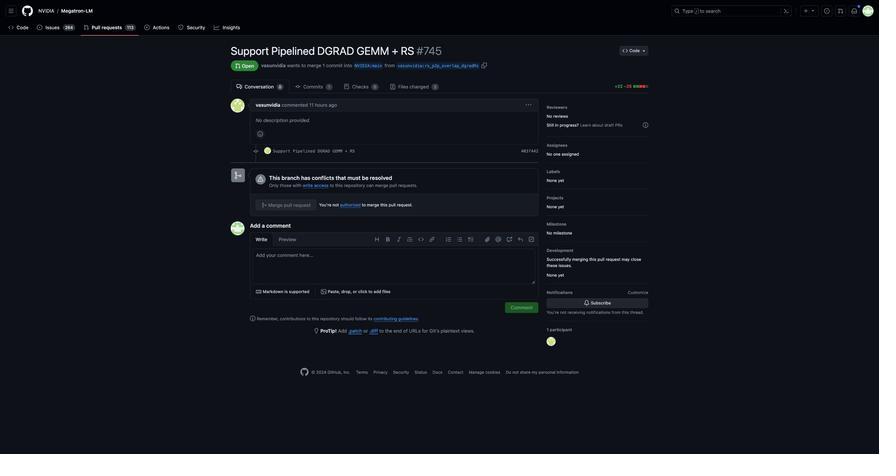 Task type: locate. For each thing, give the bounding box(es) containing it.
link issues element
[[547, 248, 649, 279]]

code image
[[8, 25, 14, 30], [623, 48, 628, 54]]

@augustusodena image
[[231, 222, 245, 236]]

1 vertical spatial info image
[[250, 316, 256, 322]]

light bulb image
[[314, 329, 319, 334]]

0 vertical spatial git commit image
[[295, 84, 301, 89]]

issue opened image
[[37, 25, 42, 30]]

0 vertical spatial code image
[[8, 25, 14, 30]]

markdown image
[[256, 289, 262, 295]]

0 vertical spatial git merge image
[[234, 172, 242, 180]]

code image left triangle down icon
[[623, 48, 628, 54]]

1 horizontal spatial info image
[[643, 123, 649, 128]]

0 horizontal spatial code image
[[8, 25, 14, 30]]

git commit image
[[295, 84, 301, 89], [253, 149, 259, 154]]

checklist image
[[344, 84, 350, 89]]

file diff image
[[390, 84, 396, 89]]

info image
[[643, 123, 649, 128], [250, 316, 256, 322]]

notifications image
[[852, 8, 857, 14]]

git merge image down alert icon
[[262, 203, 267, 208]]

add or remove reactions image
[[258, 132, 263, 137]]

1 horizontal spatial git merge image
[[262, 203, 267, 208]]

tab panel
[[250, 249, 538, 300]]

  text field
[[253, 249, 535, 284]]

git merge image left alert icon
[[234, 172, 242, 180]]

0 horizontal spatial git merge image
[[234, 172, 242, 180]]

1 vertical spatial git merge image
[[262, 203, 267, 208]]

info image inside 'select reviewers' element
[[643, 123, 649, 128]]

list
[[36, 5, 668, 16]]

homepage image
[[22, 5, 33, 16]]

git merge image
[[234, 172, 242, 180], [262, 203, 267, 208]]

issue opened image
[[824, 8, 830, 14]]

1 horizontal spatial code image
[[623, 48, 628, 54]]

alert image
[[258, 177, 263, 182]]

1 horizontal spatial git commit image
[[295, 84, 301, 89]]

0 vertical spatial info image
[[643, 123, 649, 128]]

git pull request image
[[838, 8, 844, 14]]

1 vertical spatial git commit image
[[253, 149, 259, 154]]

code image left issue opened icon
[[8, 25, 14, 30]]

0 horizontal spatial info image
[[250, 316, 256, 322]]

copy image
[[482, 63, 487, 68]]

plus image
[[804, 8, 809, 14]]

add a comment tab list
[[250, 233, 302, 247]]



Task type: describe. For each thing, give the bounding box(es) containing it.
@vasunvidia image
[[547, 337, 556, 346]]

homepage image
[[301, 368, 309, 377]]

git pull request image
[[84, 25, 89, 30]]

@vasunvidia image
[[264, 147, 271, 154]]

vasunvidia image
[[231, 99, 245, 113]]

triangle down image
[[641, 48, 647, 54]]

command palette image
[[784, 8, 789, 14]]

show options image
[[526, 102, 532, 108]]

comment discussion image
[[237, 84, 242, 89]]

graph image
[[214, 25, 219, 30]]

pull request tabs element
[[231, 80, 612, 93]]

1 vertical spatial code image
[[623, 48, 628, 54]]

add or remove reactions element
[[256, 130, 265, 139]]

status: open image
[[235, 63, 241, 69]]

triangle down image
[[810, 8, 816, 13]]

play image
[[144, 25, 150, 30]]

select assignees element
[[547, 142, 649, 157]]

bell image
[[584, 301, 590, 306]]

select projects element
[[547, 195, 649, 210]]

shield image
[[178, 25, 184, 30]]

select reviewers element
[[547, 104, 649, 131]]

image image
[[321, 289, 327, 295]]

0 horizontal spatial git commit image
[[253, 149, 259, 154]]



Task type: vqa. For each thing, say whether or not it's contained in the screenshot.
the bottommost code icon
yes



